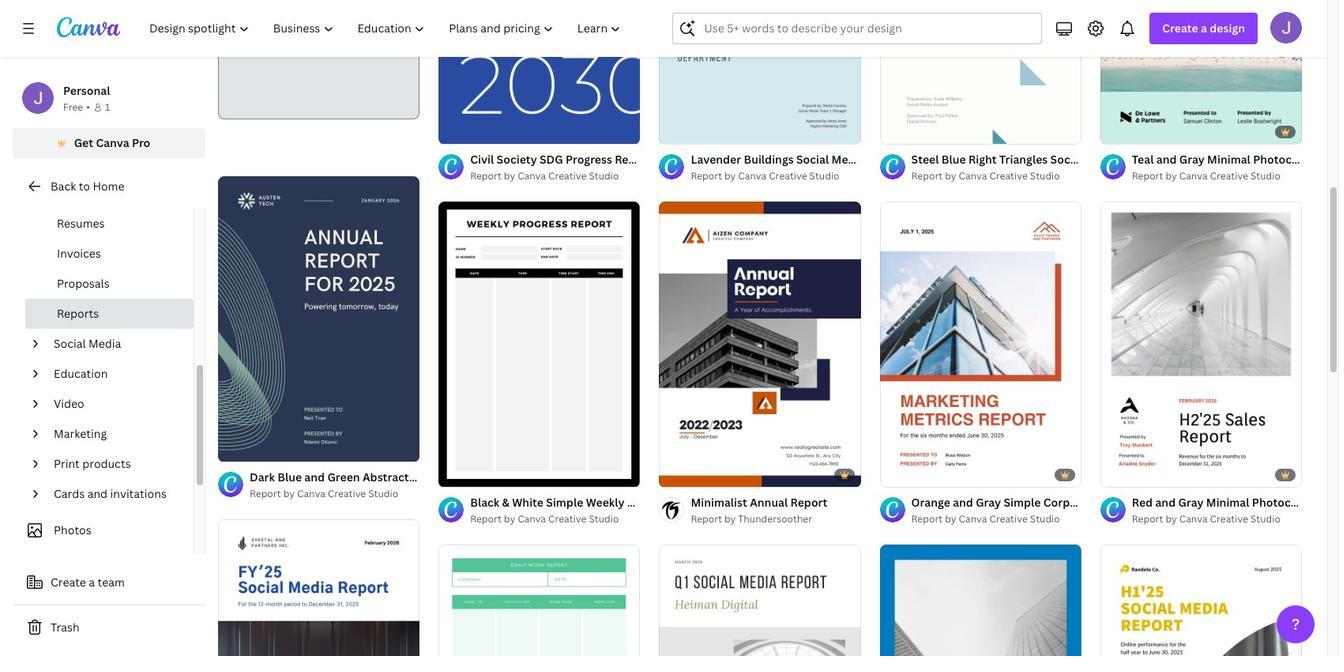 Task type: describe. For each thing, give the bounding box(es) containing it.
create a design button
[[1150, 13, 1258, 44]]

simple
[[546, 495, 584, 510]]

photocentric for sal
[[1253, 495, 1323, 510]]

report by canva creative studio link for lavender buildings social media report
[[691, 168, 861, 184]]

Search search field
[[705, 13, 1033, 43]]

a for team
[[89, 575, 95, 590]]

invoices link
[[25, 239, 194, 269]]

top level navigation element
[[139, 13, 635, 44]]

1 of 3 link
[[660, 202, 861, 487]]

orange and gray simple corporate (light) marketing report report image
[[880, 202, 1082, 487]]

black & white simple weekly report link
[[470, 494, 664, 511]]

general
[[440, 470, 482, 485]]

2 1 of 11 link from the left
[[1101, 202, 1303, 487]]

and for cards and invitations
[[87, 486, 108, 501]]

marketing link
[[47, 419, 184, 449]]

dark blue and green abstract tech general report link
[[250, 469, 522, 486]]

create for create a design
[[1163, 21, 1199, 36]]

1 of 10 link for blue
[[880, 0, 1082, 144]]

personal
[[63, 83, 110, 98]]

resumes link
[[25, 209, 194, 239]]

abstract
[[363, 470, 409, 485]]

lavender buildings social media report link
[[691, 151, 905, 168]]

1 10 from the left
[[688, 125, 699, 137]]

12
[[247, 443, 256, 455]]

studio inside the steel blue right triangles social media report report by canva creative studio
[[1031, 169, 1061, 183]]

to
[[79, 179, 90, 194]]

weekly
[[586, 495, 625, 510]]

steel
[[912, 152, 939, 167]]

right
[[969, 152, 997, 167]]

gray for teal
[[1180, 152, 1205, 167]]

social inside the steel blue right triangles social media report report by canva creative studio
[[1051, 152, 1084, 167]]

create a design
[[1163, 21, 1246, 36]]

report inside teal and gray minimal photocentric fin report by canva creative studio
[[1133, 169, 1164, 183]]

creative inside lavender buildings social media report report by canva creative studio
[[769, 169, 808, 183]]

studio inside red and gray minimal photocentric sal report by canva creative studio
[[1251, 512, 1281, 526]]

lavender buildings social media report image
[[660, 0, 861, 144]]

reports
[[57, 306, 99, 321]]

report inside red and gray minimal photocentric sal report by canva creative studio
[[1133, 512, 1164, 526]]

2 10 from the left
[[909, 125, 919, 137]]

dark
[[250, 470, 275, 485]]

canva inside dark blue and green abstract tech general report report by canva creative studio
[[297, 487, 326, 501]]

marketing
[[54, 426, 107, 441]]

media inside lavender buildings social media report report by canva creative studio
[[832, 152, 865, 167]]

and for teal and gray minimal photocentric fin report by canva creative studio
[[1157, 152, 1177, 167]]

photos link
[[22, 515, 184, 545]]

create a team button
[[13, 567, 206, 598]]

black & white simple weekly report report by canva creative studio
[[470, 495, 664, 526]]

1 1 of 11 link from the left
[[880, 202, 1082, 487]]

yellow and gray minimal photocentric social media report report image
[[1101, 545, 1303, 656]]

13
[[1130, 125, 1139, 137]]

1 of 3
[[671, 468, 693, 480]]

resumes
[[57, 216, 105, 231]]

1 inside 'link'
[[1112, 125, 1117, 137]]

studio inside lavender buildings social media report report by canva creative studio
[[810, 169, 840, 183]]

canva inside button
[[96, 135, 129, 150]]

teal
[[1133, 152, 1154, 167]]

red
[[1133, 495, 1153, 510]]

studio inside black & white simple weekly report report by canva creative studio
[[589, 512, 619, 526]]

green
[[328, 470, 360, 485]]

print
[[54, 456, 80, 471]]

civil society sdg progress report in blue white simple and minimal style image
[[439, 0, 641, 144]]

social media link
[[47, 329, 184, 359]]

white & brown minimal social media report image
[[660, 545, 861, 656]]

home
[[93, 179, 124, 194]]

0 horizontal spatial social
[[54, 336, 86, 351]]

canva inside lavender buildings social media report report by canva creative studio
[[739, 169, 767, 183]]

minimalist annual report report by thundersoother
[[691, 495, 828, 526]]

report by thundersoother link
[[691, 511, 828, 527]]

thundersoother
[[739, 512, 813, 526]]

education
[[54, 366, 108, 381]]

by inside the steel blue right triangles social media report report by canva creative studio
[[946, 169, 957, 183]]

team
[[98, 575, 125, 590]]

lavender
[[691, 152, 742, 167]]

by inside red and gray minimal photocentric sal report by canva creative studio
[[1166, 512, 1178, 526]]

invitations
[[110, 486, 167, 501]]

2 1 of 10 from the left
[[891, 125, 919, 137]]

steel blue right triangles social media report report by canva creative studio
[[912, 152, 1159, 183]]

3
[[688, 468, 693, 480]]

of inside 1 of 13 'link'
[[1119, 125, 1127, 137]]

1 of 10 link for buildings
[[660, 0, 861, 144]]

get
[[74, 135, 93, 150]]

1 of 11 for the orange and gray simple corporate (light) marketing report report image
[[891, 468, 918, 480]]

video
[[54, 396, 84, 411]]

cards
[[54, 486, 85, 501]]

blue and white simple corporate (light) social media report report image
[[218, 520, 420, 656]]

jacob simon image
[[1271, 12, 1303, 43]]

1 1 of 10 from the left
[[671, 125, 699, 137]]

minimalist
[[691, 495, 748, 510]]

minimalist annual report link
[[691, 494, 828, 511]]

back to home link
[[13, 171, 206, 202]]

•
[[86, 100, 90, 114]]

canva inside black & white simple weekly report report by canva creative studio
[[518, 512, 546, 526]]



Task type: locate. For each thing, give the bounding box(es) containing it.
report by canva creative studio link for dark blue and green abstract tech general report
[[250, 486, 420, 502]]

11 for the orange and gray simple corporate (light) marketing report report image
[[909, 468, 918, 480]]

social
[[797, 152, 829, 167], [1051, 152, 1084, 167], [54, 336, 86, 351]]

0 vertical spatial blue
[[942, 152, 966, 167]]

and right red
[[1156, 495, 1176, 510]]

of
[[677, 125, 686, 137], [898, 125, 907, 137], [1119, 125, 1127, 137], [236, 443, 245, 455], [677, 468, 686, 480], [898, 468, 907, 480], [1119, 468, 1127, 480]]

and right cards at the left of page
[[87, 486, 108, 501]]

1 of 12
[[229, 443, 256, 455]]

trash
[[51, 620, 80, 635]]

minimal inside teal and gray minimal photocentric fin report by canva creative studio
[[1208, 152, 1251, 167]]

and right teal
[[1157, 152, 1177, 167]]

and inside dark blue and green abstract tech general report report by canva creative studio
[[305, 470, 325, 485]]

red and gray minimal photocentric sal link
[[1133, 494, 1340, 511]]

minimal inside red and gray minimal photocentric sal report by canva creative studio
[[1207, 495, 1250, 510]]

0 horizontal spatial 1 of 10 link
[[660, 0, 861, 144]]

report by canva creative studio
[[470, 169, 619, 183], [912, 512, 1061, 526]]

teal and gray minimal photocentric fin link
[[1133, 151, 1340, 168]]

photocentric
[[1254, 152, 1324, 167], [1253, 495, 1323, 510]]

and inside cards and invitations link
[[87, 486, 108, 501]]

creative inside teal and gray minimal photocentric fin report by canva creative studio
[[1211, 169, 1249, 183]]

1 of 10 link
[[660, 0, 861, 144], [880, 0, 1082, 144]]

1 horizontal spatial create
[[1163, 21, 1199, 36]]

0 vertical spatial report by canva creative studio
[[470, 169, 619, 183]]

&
[[502, 495, 510, 510]]

report by canva creative studio link for teal and gray minimal photocentric fin
[[1133, 168, 1303, 184]]

education link
[[47, 359, 184, 389]]

buildings
[[744, 152, 794, 167]]

11
[[909, 468, 918, 480], [1130, 468, 1139, 480]]

a for design
[[1201, 21, 1208, 36]]

creative inside black & white simple weekly report report by canva creative studio
[[549, 512, 587, 526]]

back
[[51, 179, 76, 194]]

1 vertical spatial report by canva creative studio
[[912, 512, 1061, 526]]

by inside black & white simple weekly report report by canva creative studio
[[504, 512, 516, 526]]

gray
[[1180, 152, 1205, 167], [1179, 495, 1204, 510]]

2 horizontal spatial social
[[1051, 152, 1084, 167]]

0 horizontal spatial a
[[89, 575, 95, 590]]

1 vertical spatial create
[[51, 575, 86, 590]]

1 of 10 up steel
[[891, 125, 919, 137]]

1 horizontal spatial report by canva creative studio
[[912, 512, 1061, 526]]

by
[[504, 169, 516, 183], [725, 169, 736, 183], [946, 169, 957, 183], [1166, 169, 1178, 183], [283, 487, 295, 501], [504, 512, 516, 526], [725, 512, 736, 526], [946, 512, 957, 526], [1166, 512, 1178, 526]]

of inside 1 of 12 link
[[236, 443, 245, 455]]

and for red and gray minimal photocentric sal report by canva creative studio
[[1156, 495, 1176, 510]]

1 horizontal spatial 1 of 11
[[1112, 468, 1139, 480]]

0 horizontal spatial blue
[[278, 470, 302, 485]]

photocentric for fin
[[1254, 152, 1324, 167]]

1 1 of 10 link from the left
[[660, 0, 861, 144]]

1 of 13 link
[[1101, 0, 1303, 144]]

canva inside red and gray minimal photocentric sal report by canva creative studio
[[1180, 512, 1208, 526]]

1
[[105, 100, 110, 114], [671, 125, 675, 137], [891, 125, 896, 137], [1112, 125, 1117, 137], [229, 443, 234, 455], [671, 468, 675, 480], [891, 468, 896, 480], [1112, 468, 1117, 480]]

1 11 from the left
[[909, 468, 918, 480]]

a inside dropdown button
[[1201, 21, 1208, 36]]

back to home
[[51, 179, 124, 194]]

gray inside teal and gray minimal photocentric fin report by canva creative studio
[[1180, 152, 1205, 167]]

1 horizontal spatial 1 of 10
[[891, 125, 919, 137]]

0 vertical spatial a
[[1201, 21, 1208, 36]]

0 vertical spatial photocentric
[[1254, 152, 1324, 167]]

invoices
[[57, 246, 101, 261]]

1 of 10 up lavender
[[671, 125, 699, 137]]

1 of 10
[[671, 125, 699, 137], [891, 125, 919, 137]]

cards and invitations
[[54, 486, 167, 501]]

green & white simple daily progress sheet report image
[[439, 545, 641, 656]]

0 horizontal spatial report by canva creative studio
[[470, 169, 619, 183]]

print products link
[[47, 449, 184, 479]]

0 vertical spatial create
[[1163, 21, 1199, 36]]

teal and gray minimal photocentric financial report report image
[[1101, 0, 1303, 144]]

of inside 1 of 3 link
[[677, 468, 686, 480]]

blue right 'dark'
[[278, 470, 302, 485]]

gray right teal
[[1180, 152, 1205, 167]]

by inside lavender buildings social media report report by canva creative studio
[[725, 169, 736, 183]]

media left steel
[[832, 152, 865, 167]]

None search field
[[673, 13, 1043, 44]]

gray right red
[[1179, 495, 1204, 510]]

social right buildings
[[797, 152, 829, 167]]

free •
[[63, 100, 90, 114]]

proposals link
[[25, 269, 194, 299]]

blue inside the steel blue right triangles social media report report by canva creative studio
[[942, 152, 966, 167]]

0 horizontal spatial media
[[89, 336, 121, 351]]

creative
[[549, 169, 587, 183], [769, 169, 808, 183], [990, 169, 1028, 183], [1211, 169, 1249, 183], [328, 487, 366, 501], [549, 512, 587, 526], [990, 512, 1028, 526], [1211, 512, 1249, 526]]

2 1 of 10 link from the left
[[880, 0, 1082, 144]]

1 of 11 for red and gray minimal photocentric sales report report
[[1112, 468, 1139, 480]]

0 horizontal spatial 10
[[688, 125, 699, 137]]

and inside teal and gray minimal photocentric fin report by canva creative studio
[[1157, 152, 1177, 167]]

canva
[[96, 135, 129, 150], [518, 169, 546, 183], [739, 169, 767, 183], [959, 169, 988, 183], [1180, 169, 1208, 183], [297, 487, 326, 501], [518, 512, 546, 526], [959, 512, 988, 526], [1180, 512, 1208, 526]]

create a team
[[51, 575, 125, 590]]

1 horizontal spatial media
[[832, 152, 865, 167]]

social inside lavender buildings social media report report by canva creative studio
[[797, 152, 829, 167]]

0 horizontal spatial create
[[51, 575, 86, 590]]

create a blank report element
[[218, 0, 420, 120]]

minimal for teal
[[1208, 152, 1251, 167]]

minimalist annual report image
[[660, 202, 861, 487]]

dark blue and green abstract tech general report report by canva creative studio
[[250, 470, 522, 501]]

minimal
[[1208, 152, 1251, 167], [1207, 495, 1250, 510]]

get canva pro
[[74, 135, 150, 150]]

gray for red
[[1179, 495, 1204, 510]]

studio inside teal and gray minimal photocentric fin report by canva creative studio
[[1251, 169, 1281, 183]]

report
[[868, 152, 905, 167], [1122, 152, 1159, 167], [470, 169, 502, 183], [691, 169, 723, 183], [912, 169, 943, 183], [1133, 169, 1164, 183], [485, 470, 522, 485], [250, 487, 281, 501], [627, 495, 664, 510], [791, 495, 828, 510], [470, 512, 502, 526], [691, 512, 723, 526], [912, 512, 943, 526], [1133, 512, 1164, 526]]

photos
[[54, 522, 91, 537]]

1 horizontal spatial 1 of 10 link
[[880, 0, 1082, 144]]

10
[[688, 125, 699, 137], [909, 125, 919, 137]]

video link
[[47, 389, 184, 419]]

get canva pro button
[[13, 128, 206, 158]]

1 horizontal spatial blue
[[942, 152, 966, 167]]

creative inside the steel blue right triangles social media report report by canva creative studio
[[990, 169, 1028, 183]]

canva inside teal and gray minimal photocentric fin report by canva creative studio
[[1180, 169, 1208, 183]]

1 vertical spatial photocentric
[[1253, 495, 1323, 510]]

blue right steel
[[942, 152, 966, 167]]

2 1 of 11 from the left
[[1112, 468, 1139, 480]]

1 of 13
[[1112, 125, 1139, 137]]

pro
[[132, 135, 150, 150]]

2 horizontal spatial media
[[1086, 152, 1119, 167]]

a left design
[[1201, 21, 1208, 36]]

media inside the steel blue right triangles social media report report by canva creative studio
[[1086, 152, 1119, 167]]

black
[[470, 495, 500, 510]]

1 1 of 11 from the left
[[891, 468, 918, 480]]

photocentric left 'fin'
[[1254, 152, 1324, 167]]

print products
[[54, 456, 131, 471]]

1 horizontal spatial social
[[797, 152, 829, 167]]

0 vertical spatial minimal
[[1208, 152, 1251, 167]]

creative inside red and gray minimal photocentric sal report by canva creative studio
[[1211, 512, 1249, 526]]

by inside dark blue and green abstract tech general report report by canva creative studio
[[283, 487, 295, 501]]

lavender buildings social media report report by canva creative studio
[[691, 152, 905, 183]]

report by canva creative studio link for black & white simple weekly report
[[470, 511, 641, 527]]

2 11 from the left
[[1130, 468, 1139, 480]]

by inside "minimalist annual report report by thundersoother"
[[725, 512, 736, 526]]

media
[[832, 152, 865, 167], [1086, 152, 1119, 167], [89, 336, 121, 351]]

media up education link
[[89, 336, 121, 351]]

blue for and
[[278, 470, 302, 485]]

tech
[[412, 470, 437, 485]]

1 horizontal spatial 11
[[1130, 468, 1139, 480]]

report by canva creative studio link for steel blue right triangles social media report
[[912, 168, 1082, 184]]

1 horizontal spatial 1 of 11 link
[[1101, 202, 1303, 487]]

triangles
[[1000, 152, 1048, 167]]

11 for red and gray minimal photocentric sales report report
[[1130, 468, 1139, 480]]

create inside create a team button
[[51, 575, 86, 590]]

social down reports
[[54, 336, 86, 351]]

gray inside red and gray minimal photocentric sal report by canva creative studio
[[1179, 495, 1204, 510]]

create inside create a design dropdown button
[[1163, 21, 1199, 36]]

1 vertical spatial blue
[[278, 470, 302, 485]]

a left team
[[89, 575, 95, 590]]

social media
[[54, 336, 121, 351]]

1 vertical spatial minimal
[[1207, 495, 1250, 510]]

steel blue right triangles social media report image
[[880, 0, 1082, 144]]

create for create a team
[[51, 575, 86, 590]]

and inside red and gray minimal photocentric sal report by canva creative studio
[[1156, 495, 1176, 510]]

0 horizontal spatial 1 of 10
[[671, 125, 699, 137]]

creative inside dark blue and green abstract tech general report report by canva creative studio
[[328, 487, 366, 501]]

1 horizontal spatial a
[[1201, 21, 1208, 36]]

and left green
[[305, 470, 325, 485]]

red and gray minimal photocentric sales report report image
[[1101, 202, 1303, 487]]

10 up lavender
[[688, 125, 699, 137]]

create
[[1163, 21, 1199, 36], [51, 575, 86, 590]]

photocentric left sal
[[1253, 495, 1323, 510]]

0 horizontal spatial 1 of 11
[[891, 468, 918, 480]]

report by canva creative studio link for red and gray minimal photocentric sal
[[1133, 511, 1303, 527]]

white
[[512, 495, 544, 510]]

1 horizontal spatial 10
[[909, 125, 919, 137]]

annual
[[750, 495, 788, 510]]

steel blue right triangles social media report link
[[912, 151, 1159, 168]]

photocentric inside red and gray minimal photocentric sal report by canva creative studio
[[1253, 495, 1323, 510]]

sal
[[1326, 495, 1340, 510]]

media down the 1 of 13
[[1086, 152, 1119, 167]]

red and gray minimal photocentric sal report by canva creative studio
[[1133, 495, 1340, 526]]

create left team
[[51, 575, 86, 590]]

teal and gray minimal photocentric fin report by canva creative studio
[[1133, 152, 1340, 183]]

free
[[63, 100, 83, 114]]

minimal for red
[[1207, 495, 1250, 510]]

0 horizontal spatial 1 of 11 link
[[880, 202, 1082, 487]]

black & white simple weekly report image
[[439, 202, 641, 487]]

0 vertical spatial gray
[[1180, 152, 1205, 167]]

blue for right
[[942, 152, 966, 167]]

0 horizontal spatial 11
[[909, 468, 918, 480]]

social right triangles
[[1051, 152, 1084, 167]]

studio inside dark blue and green abstract tech general report report by canva creative studio
[[368, 487, 399, 501]]

1 vertical spatial gray
[[1179, 495, 1204, 510]]

trash link
[[13, 612, 206, 643]]

report by canva creative studio link
[[470, 168, 641, 184], [691, 168, 861, 184], [912, 168, 1082, 184], [1133, 168, 1303, 184], [250, 486, 420, 502], [470, 511, 641, 527], [912, 511, 1082, 527], [1133, 511, 1303, 527]]

cards and invitations link
[[47, 479, 184, 509]]

a inside button
[[89, 575, 95, 590]]

design
[[1210, 21, 1246, 36]]

fin
[[1327, 152, 1340, 167]]

products
[[82, 456, 131, 471]]

1 vertical spatial a
[[89, 575, 95, 590]]

photocentric inside teal and gray minimal photocentric fin report by canva creative studio
[[1254, 152, 1324, 167]]

blue simple minimal corporate annual report image
[[880, 545, 1082, 656]]

blue
[[942, 152, 966, 167], [278, 470, 302, 485]]

dark blue and green abstract tech general report image
[[218, 177, 420, 462]]

proposals
[[57, 276, 110, 291]]

canva inside the steel blue right triangles social media report report by canva creative studio
[[959, 169, 988, 183]]

10 up steel
[[909, 125, 919, 137]]

create left design
[[1163, 21, 1199, 36]]

by inside teal and gray minimal photocentric fin report by canva creative studio
[[1166, 169, 1178, 183]]

1 of 12 link
[[218, 176, 420, 462]]

blue inside dark blue and green abstract tech general report report by canva creative studio
[[278, 470, 302, 485]]



Task type: vqa. For each thing, say whether or not it's contained in the screenshot.
🎁 50% off Canva Pro for the first 3 months. Limited time offer. Upgrade now .
no



